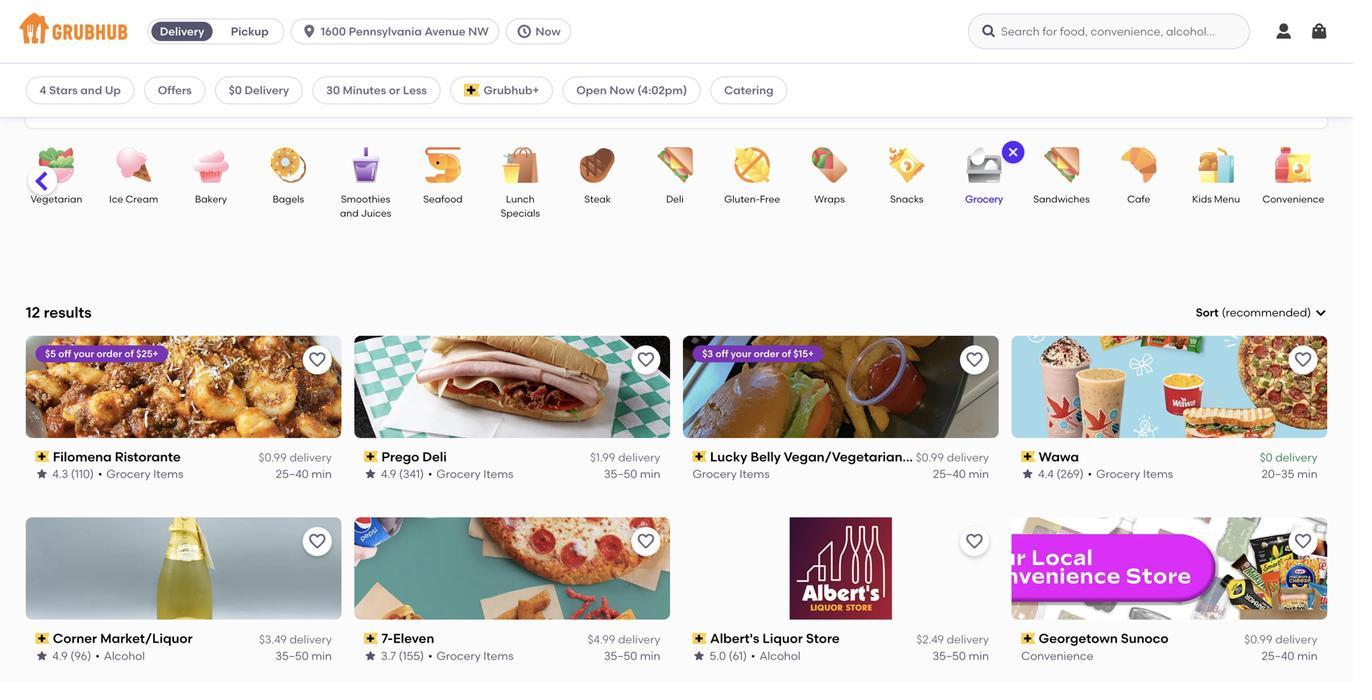 Task type: locate. For each thing, give the bounding box(es) containing it.
grubhub plus flag logo image left "grubhub+"
[[464, 84, 480, 97]]

1 horizontal spatial deli
[[666, 193, 684, 205]]

alcohol for market/liquor
[[104, 649, 145, 663]]

delivery for lucky belly vegan/vegetarian by earth grocery
[[947, 451, 989, 464]]

0 horizontal spatial svg image
[[301, 23, 317, 39]]

$0 delivery
[[229, 83, 289, 97]]

• grocery items down prego deli at the left of page
[[428, 467, 513, 481]]

1 order from the left
[[97, 348, 122, 359]]

35–50 down $2.49 delivery
[[933, 649, 966, 663]]

min for prego deli
[[640, 467, 660, 481]]

star icon image for corner market/liquor
[[35, 649, 48, 662]]

1 vertical spatial grubhub plus flag logo image
[[601, 98, 620, 113]]

0 vertical spatial convenience
[[1262, 193, 1324, 205]]

1 horizontal spatial grubhub plus flag logo image
[[601, 98, 620, 113]]

$0 for $0 delivery
[[1260, 451, 1273, 464]]

star icon image for filomena ristorante
[[35, 468, 48, 480]]

• for prego deli
[[428, 467, 432, 481]]

open now (4:02pm)
[[576, 83, 687, 97]]

2 order from the left
[[754, 348, 779, 359]]

1 horizontal spatial of
[[782, 348, 791, 359]]

1600
[[321, 25, 346, 38]]

$0.99 for lucky belly vegan/vegetarian by earth grocery
[[916, 451, 944, 464]]

0 vertical spatial grubhub plus flag logo image
[[464, 84, 480, 97]]

save this restaurant image
[[308, 350, 327, 369], [1293, 350, 1313, 369], [308, 532, 327, 551], [1293, 532, 1313, 551]]

grocery down filomena ristorante
[[106, 467, 151, 481]]

0 horizontal spatial 4.9
[[52, 649, 68, 663]]

1 vertical spatial $0
[[668, 99, 681, 112]]

$0.99
[[259, 451, 287, 464], [916, 451, 944, 464], [1244, 633, 1273, 646]]

1 horizontal spatial convenience
[[1262, 193, 1324, 205]]

deli down deli image
[[666, 193, 684, 205]]

• right (269)
[[1088, 467, 1092, 481]]

delivery for corner market/liquor
[[289, 633, 332, 646]]

corner
[[53, 631, 97, 646]]

wawa logo image
[[1012, 336, 1327, 438]]

off for lucky
[[715, 348, 728, 359]]

• grocery items
[[98, 467, 183, 481], [428, 467, 513, 481], [1088, 467, 1173, 481], [428, 649, 513, 663]]

save this restaurant button for prego deli
[[631, 345, 660, 374]]

35–50 down $3.49 delivery
[[275, 649, 309, 663]]

4.9 for corner market/liquor
[[52, 649, 68, 663]]

seafood image
[[415, 147, 471, 183]]

min for filomena ristorante
[[311, 467, 332, 481]]

off right $3
[[715, 348, 728, 359]]

0 horizontal spatial convenience
[[1021, 649, 1093, 663]]

$0 right offers
[[229, 83, 242, 97]]

0 horizontal spatial alcohol
[[104, 649, 145, 663]]

$0 for $0 delivery
[[229, 83, 242, 97]]

2 of from the left
[[782, 348, 791, 359]]

1 svg image from the left
[[301, 23, 317, 39]]

1 off from the left
[[58, 348, 71, 359]]

4.9 down "prego"
[[381, 467, 396, 481]]

1 horizontal spatial alcohol
[[759, 649, 801, 663]]

deli image
[[647, 147, 703, 183]]

1 horizontal spatial 4.9
[[381, 467, 396, 481]]

1 horizontal spatial your
[[731, 348, 751, 359]]

0 horizontal spatial of
[[124, 348, 134, 359]]

alcohol
[[104, 649, 145, 663], [759, 649, 801, 663]]

25–40 for filomena ristorante
[[276, 467, 309, 481]]

0 horizontal spatial order
[[97, 348, 122, 359]]

35–50 min down $1.99 delivery
[[604, 467, 660, 481]]

subscription pass image left wawa at the bottom right
[[1021, 451, 1035, 462]]

• right (61)
[[751, 649, 755, 663]]

save this restaurant image for wawa
[[1293, 350, 1313, 369]]

min for corner market/liquor
[[311, 649, 332, 663]]

svg image
[[1274, 22, 1293, 41], [1310, 22, 1329, 41], [1007, 146, 1020, 159], [1314, 306, 1327, 319]]

order left $15+
[[754, 348, 779, 359]]

2 horizontal spatial $0
[[1260, 451, 1273, 464]]

alcohol down corner market/liquor
[[104, 649, 145, 663]]

stars
[[49, 83, 78, 97]]

$3 off your order of $15+
[[702, 348, 814, 359]]

30
[[326, 83, 340, 97]]

0 horizontal spatial • alcohol
[[95, 649, 145, 663]]

of for belly
[[782, 348, 791, 359]]

menu
[[1214, 193, 1240, 205]]

1 vertical spatial delivery
[[245, 83, 289, 97]]

4.9 left (96) at bottom left
[[52, 649, 68, 663]]

0 vertical spatial 4.9
[[381, 467, 396, 481]]

steak
[[584, 193, 611, 205]]

sort ( recommended )
[[1196, 306, 1311, 319]]

• grocery items down ristorante
[[98, 467, 183, 481]]

star icon image left 4.9 (96)
[[35, 649, 48, 662]]

belly
[[750, 449, 781, 465]]

star icon image left 4.9 (341)
[[364, 468, 377, 480]]

1 vertical spatial deli
[[422, 449, 447, 465]]

2 horizontal spatial $0.99
[[1244, 633, 1273, 646]]

0 horizontal spatial $0.99 delivery
[[259, 451, 332, 464]]

0 vertical spatial delivery
[[160, 25, 204, 38]]

1 alcohol from the left
[[104, 649, 145, 663]]

lunch specials image
[[492, 147, 548, 183]]

0 vertical spatial and
[[80, 83, 102, 97]]

now up "grubhub+"
[[535, 25, 561, 38]]

2 svg image from the left
[[516, 23, 532, 39]]

• alcohol for liquor
[[751, 649, 801, 663]]

• for 7-eleven
[[428, 649, 432, 663]]

star icon image left 4.4
[[1021, 468, 1034, 480]]

1 vertical spatial now
[[609, 83, 635, 97]]

2 horizontal spatial subscription pass image
[[1021, 451, 1035, 462]]

(110)
[[71, 467, 94, 481]]

catering
[[724, 83, 773, 97]]

4
[[39, 83, 46, 97]]

svg image
[[301, 23, 317, 39], [516, 23, 532, 39], [981, 23, 997, 39]]

delivery up offers
[[160, 25, 204, 38]]

pennsylvania
[[349, 25, 422, 38]]

filomena
[[53, 449, 112, 465]]

grocery right earth
[[962, 449, 1013, 465]]

None field
[[1196, 304, 1327, 321]]

grubhub plus flag logo image down open
[[601, 98, 620, 113]]

save this restaurant button
[[303, 345, 332, 374], [631, 345, 660, 374], [960, 345, 989, 374], [1289, 345, 1318, 374], [303, 527, 332, 556], [631, 527, 660, 556], [960, 527, 989, 556], [1289, 527, 1318, 556]]

35–50 min for albert's liquor store
[[933, 649, 989, 663]]

0 vertical spatial $0
[[229, 83, 242, 97]]

and
[[80, 83, 102, 97], [340, 207, 359, 219]]

deli
[[666, 193, 684, 205], [422, 449, 447, 465]]

delivery for wawa
[[1275, 451, 1318, 464]]

prego deli
[[381, 449, 447, 465]]

35–50 for albert's liquor store
[[933, 649, 966, 663]]

2 horizontal spatial $0.99 delivery
[[1244, 633, 1318, 646]]

1 horizontal spatial and
[[340, 207, 359, 219]]

grocery down grocery image
[[965, 193, 1003, 205]]

star icon image left 5.0
[[693, 649, 705, 662]]

items for deli
[[483, 467, 513, 481]]

and down the smoothies
[[340, 207, 359, 219]]

subscription pass image for albert's liquor store
[[693, 633, 707, 644]]

your right $5
[[74, 348, 94, 359]]

4.3 (110)
[[52, 467, 94, 481]]

subscription pass image left 7-
[[364, 633, 378, 644]]

35–50 down the $4.99 delivery
[[604, 649, 637, 663]]

cafe
[[1127, 193, 1150, 205]]

1 horizontal spatial order
[[754, 348, 779, 359]]

• right the (341)
[[428, 467, 432, 481]]

min for 7-eleven
[[640, 649, 660, 663]]

subscription pass image for filomena ristorante
[[35, 451, 50, 462]]

convenience
[[1262, 193, 1324, 205], [1021, 649, 1093, 663]]

none field containing sort
[[1196, 304, 1327, 321]]

delivery for albert's liquor store
[[947, 633, 989, 646]]

subscription pass image left filomena on the left bottom of the page
[[35, 451, 50, 462]]

35–50 min for 7-eleven
[[604, 649, 660, 663]]

$5
[[45, 348, 56, 359]]

lucky belly vegan/vegetarian by earth grocery
[[710, 449, 1013, 465]]

2 horizontal spatial 25–40
[[1262, 649, 1294, 663]]

subscription pass image left "prego"
[[364, 451, 378, 462]]

2 • alcohol from the left
[[751, 649, 801, 663]]

convenience down convenience image
[[1262, 193, 1324, 205]]

corner market/liquor logo image
[[26, 518, 341, 620]]

2 horizontal spatial 25–40 min
[[1262, 649, 1318, 663]]

1 of from the left
[[124, 348, 134, 359]]

• right (110) at the bottom left
[[98, 467, 102, 481]]

2 horizontal spatial svg image
[[981, 23, 997, 39]]

subscription pass image for wawa
[[1021, 451, 1035, 462]]

grubhub plus flag logo image
[[464, 84, 480, 97], [601, 98, 620, 113]]

grocery right (269)
[[1096, 467, 1140, 481]]

1 horizontal spatial $0.99 delivery
[[916, 451, 989, 464]]

georgetown
[[1039, 631, 1118, 646]]

• grocery items for 7-eleven
[[428, 649, 513, 663]]

(269)
[[1057, 467, 1084, 481]]

subscription pass image left albert's
[[693, 633, 707, 644]]

0 horizontal spatial 25–40
[[276, 467, 309, 481]]

• right (96) at bottom left
[[95, 649, 100, 663]]

save this restaurant image for 7-eleven
[[636, 532, 656, 551]]

smoothies and juices image
[[337, 147, 394, 183]]

2 your from the left
[[731, 348, 751, 359]]

sunoco
[[1121, 631, 1169, 646]]

subscription pass image
[[35, 451, 50, 462], [693, 451, 707, 462], [35, 633, 50, 644], [364, 633, 378, 644], [1021, 633, 1035, 644]]

$3.49 delivery
[[259, 633, 332, 646]]

1 horizontal spatial 25–40
[[933, 467, 966, 481]]

1 horizontal spatial now
[[609, 83, 635, 97]]

order for ristorante
[[97, 348, 122, 359]]

1 vertical spatial 4.9
[[52, 649, 68, 663]]

bakery image
[[183, 147, 239, 183]]

0 horizontal spatial now
[[535, 25, 561, 38]]

albert's liquor store logo image
[[790, 518, 892, 620]]

cafe image
[[1111, 147, 1167, 183]]

grocery image
[[956, 147, 1012, 183]]

• grocery items for prego deli
[[428, 467, 513, 481]]

nw
[[468, 25, 489, 38]]

• right the (155)
[[428, 649, 432, 663]]

2 alcohol from the left
[[759, 649, 801, 663]]

12
[[26, 304, 40, 321]]

• grocery items right (269)
[[1088, 467, 1173, 481]]

off right $5
[[58, 348, 71, 359]]

delivery for 7-eleven
[[618, 633, 660, 646]]

• alcohol down corner market/liquor
[[95, 649, 145, 663]]

20–35
[[1262, 467, 1294, 481]]

of for ristorante
[[124, 348, 134, 359]]

$0 down (4:02pm)
[[668, 99, 681, 112]]

save this restaurant button for 7-eleven
[[631, 527, 660, 556]]

now up unlock
[[609, 83, 635, 97]]

0 horizontal spatial 25–40 min
[[276, 467, 332, 481]]

ice cream image
[[106, 147, 162, 183]]

$0 up "20–35"
[[1260, 451, 1273, 464]]

delivery down pickup button
[[245, 83, 289, 97]]

• for corner market/liquor
[[95, 649, 100, 663]]

0 horizontal spatial subscription pass image
[[364, 451, 378, 462]]

svg image for now
[[516, 23, 532, 39]]

25–40 min for georgetown sunoco
[[1262, 649, 1318, 663]]

Search for food, convenience, alcohol... search field
[[968, 14, 1250, 49]]

2 vertical spatial $0
[[1260, 451, 1273, 464]]

sandwiches
[[1033, 193, 1090, 205]]

0 vertical spatial now
[[535, 25, 561, 38]]

delivery inside delivery button
[[160, 25, 204, 38]]

0 horizontal spatial delivery
[[160, 25, 204, 38]]

35–50 min down $3.49 delivery
[[275, 649, 332, 663]]

alcohol down the liquor on the right bottom
[[759, 649, 801, 663]]

deli up the (341)
[[422, 449, 447, 465]]

lunch specials
[[501, 193, 540, 219]]

1 vertical spatial and
[[340, 207, 359, 219]]

of
[[124, 348, 134, 359], [782, 348, 791, 359]]

svg image inside now button
[[516, 23, 532, 39]]

0 horizontal spatial $0.99
[[259, 451, 287, 464]]

order for belly
[[754, 348, 779, 359]]

25–40 min for lucky belly vegan/vegetarian by earth grocery
[[933, 467, 989, 481]]

•
[[98, 467, 102, 481], [428, 467, 432, 481], [1088, 467, 1092, 481], [95, 649, 100, 663], [428, 649, 432, 663], [751, 649, 755, 663]]

35–50 min for prego deli
[[604, 467, 660, 481]]

save this restaurant image for georgetown sunoco
[[1293, 532, 1313, 551]]

4.9
[[381, 467, 396, 481], [52, 649, 68, 663]]

svg image inside 1600 pennsylvania avenue nw button
[[301, 23, 317, 39]]

prego deli  logo image
[[354, 336, 670, 438]]

1 horizontal spatial subscription pass image
[[693, 633, 707, 644]]

1 horizontal spatial delivery
[[245, 83, 289, 97]]

• grocery items right the (155)
[[428, 649, 513, 663]]

star icon image left 4.3
[[35, 468, 48, 480]]

convenience image
[[1265, 147, 1322, 183]]

save this restaurant button for albert's liquor store
[[960, 527, 989, 556]]

35–50 down $1.99 delivery
[[604, 467, 637, 481]]

grocery
[[965, 193, 1003, 205], [962, 449, 1013, 465], [106, 467, 151, 481], [436, 467, 481, 481], [693, 467, 737, 481], [1096, 467, 1140, 481], [437, 649, 481, 663]]

$5 off your order of $25+
[[45, 348, 158, 359]]

35–50 min down $2.49 delivery
[[933, 649, 989, 663]]

0 horizontal spatial $0
[[229, 83, 242, 97]]

and left up
[[80, 83, 102, 97]]

results
[[44, 304, 92, 321]]

sandwiches image
[[1033, 147, 1090, 183]]

grubhub+
[[484, 83, 539, 97]]

smoothies and juices
[[340, 193, 391, 219]]

25–40
[[276, 467, 309, 481], [933, 467, 966, 481], [1262, 649, 1294, 663]]

star icon image
[[35, 468, 48, 480], [364, 468, 377, 480], [1021, 468, 1034, 480], [35, 649, 48, 662], [364, 649, 377, 662], [693, 649, 705, 662]]

12 results
[[26, 304, 92, 321]]

delivery
[[683, 99, 727, 112], [289, 451, 332, 464], [618, 451, 660, 464], [947, 451, 989, 464], [1275, 451, 1318, 464], [289, 633, 332, 646], [618, 633, 660, 646], [947, 633, 989, 646], [1275, 633, 1318, 646]]

25–40 min for filomena ristorante
[[276, 467, 332, 481]]

$0.99 for georgetown sunoco
[[1244, 633, 1273, 646]]

1 horizontal spatial svg image
[[516, 23, 532, 39]]

$3.49
[[259, 633, 287, 646]]

0 horizontal spatial grubhub plus flag logo image
[[464, 84, 480, 97]]

convenience down georgetown
[[1021, 649, 1093, 663]]

35–50 min down the $4.99 delivery
[[604, 649, 660, 663]]

now
[[535, 25, 561, 38], [609, 83, 635, 97]]

• alcohol for market/liquor
[[95, 649, 145, 663]]

• alcohol down albert's liquor store
[[751, 649, 801, 663]]

1 horizontal spatial off
[[715, 348, 728, 359]]

1 horizontal spatial • alcohol
[[751, 649, 801, 663]]

0 horizontal spatial your
[[74, 348, 94, 359]]

subscription pass image for corner market/liquor
[[35, 633, 50, 644]]

0 horizontal spatial off
[[58, 348, 71, 359]]

subscription pass image left corner
[[35, 633, 50, 644]]

35–50 min
[[604, 467, 660, 481], [275, 649, 332, 663], [604, 649, 660, 663], [933, 649, 989, 663]]

1 your from the left
[[74, 348, 94, 359]]

4.9 (96)
[[52, 649, 91, 663]]

of left $25+ at the left
[[124, 348, 134, 359]]

subscription pass image
[[364, 451, 378, 462], [1021, 451, 1035, 462], [693, 633, 707, 644]]

25–40 for lucky belly vegan/vegetarian by earth grocery
[[933, 467, 966, 481]]

1 vertical spatial convenience
[[1021, 649, 1093, 663]]

5.0 (61)
[[710, 649, 747, 663]]

bagels image
[[260, 147, 317, 183]]

order left $25+ at the left
[[97, 348, 122, 359]]

1 • alcohol from the left
[[95, 649, 145, 663]]

save this restaurant image
[[636, 350, 656, 369], [965, 350, 984, 369], [636, 532, 656, 551], [965, 532, 984, 551]]

$15+
[[793, 348, 814, 359]]

your right $3
[[731, 348, 751, 359]]

1 horizontal spatial 25–40 min
[[933, 467, 989, 481]]

subscription pass image left lucky
[[693, 451, 707, 462]]

• alcohol
[[95, 649, 145, 663], [751, 649, 801, 663]]

bakery
[[195, 193, 227, 205]]

vegetarian image
[[28, 147, 85, 183]]

star icon image left 3.7
[[364, 649, 377, 662]]

free
[[760, 193, 780, 205]]

0 horizontal spatial deli
[[422, 449, 447, 465]]

subscription pass image left georgetown
[[1021, 633, 1035, 644]]

of left $15+
[[782, 348, 791, 359]]

25–40 for georgetown sunoco
[[1262, 649, 1294, 663]]

25–40 min
[[276, 467, 332, 481], [933, 467, 989, 481], [1262, 649, 1318, 663]]

2 off from the left
[[715, 348, 728, 359]]

grubhub plus flag logo image for unlock $0 delivery fees
[[601, 98, 620, 113]]

0 horizontal spatial and
[[80, 83, 102, 97]]

smoothies
[[341, 193, 390, 205]]

delivery
[[160, 25, 204, 38], [245, 83, 289, 97]]

1 horizontal spatial $0.99
[[916, 451, 944, 464]]



Task type: describe. For each thing, give the bounding box(es) containing it.
up
[[105, 83, 121, 97]]

items for eleven
[[483, 649, 513, 663]]

offers
[[158, 83, 192, 97]]

pickup
[[231, 25, 269, 38]]

• for albert's liquor store
[[751, 649, 755, 663]]

less
[[403, 83, 427, 97]]

30 minutes or less
[[326, 83, 427, 97]]

$0.99 delivery for lucky belly vegan/vegetarian by earth grocery
[[916, 451, 989, 464]]

$2.49
[[917, 633, 944, 646]]

subscription pass image for 7-eleven
[[364, 633, 378, 644]]

georgetown sunoco logo image
[[1012, 518, 1327, 620]]

4.3
[[52, 467, 68, 481]]

grocery right the (155)
[[437, 649, 481, 663]]

or
[[389, 83, 400, 97]]

star icon image for wawa
[[1021, 468, 1034, 480]]

1600 pennsylvania avenue nw button
[[291, 19, 506, 44]]

subscription pass image for georgetown sunoco
[[1021, 633, 1035, 644]]

corner market/liquor
[[53, 631, 193, 646]]

svg image for 1600 pennsylvania avenue nw
[[301, 23, 317, 39]]

cream
[[126, 193, 158, 205]]

delivery for filomena ristorante
[[289, 451, 332, 464]]

open
[[576, 83, 607, 97]]

7-eleven logo image
[[354, 518, 670, 620]]

$3
[[702, 348, 713, 359]]

gluten-
[[724, 193, 760, 205]]

ristorante
[[115, 449, 181, 465]]

$0.99 for filomena ristorante
[[259, 451, 287, 464]]

1 horizontal spatial $0
[[668, 99, 681, 112]]

unlock $0 delivery fees
[[626, 99, 752, 112]]

subscription pass image for lucky belly vegan/vegetarian by earth grocery
[[693, 451, 707, 462]]

subscription pass image for prego deli
[[364, 451, 378, 462]]

$4.99 delivery
[[588, 633, 660, 646]]

unlock
[[626, 99, 665, 112]]

3.7
[[381, 649, 396, 663]]

gluten free image
[[724, 147, 780, 183]]

35–50 min for corner market/liquor
[[275, 649, 332, 663]]

35–50 for 7-eleven
[[604, 649, 637, 663]]

7-eleven
[[381, 631, 434, 646]]

(341)
[[399, 467, 424, 481]]

grocery right the (341)
[[436, 467, 481, 481]]

kids menu
[[1192, 193, 1240, 205]]

0 vertical spatial deli
[[666, 193, 684, 205]]

your for lucky
[[731, 348, 751, 359]]

store
[[806, 631, 840, 646]]

3.7 (155)
[[381, 649, 424, 663]]

• grocery items for filomena ristorante
[[98, 467, 183, 481]]

now inside button
[[535, 25, 561, 38]]

save this restaurant image for albert's liquor store
[[965, 532, 984, 551]]

(96)
[[70, 649, 91, 663]]

delivery for prego deli
[[618, 451, 660, 464]]

bagels
[[273, 193, 304, 205]]

(4:02pm)
[[637, 83, 687, 97]]

earth
[[924, 449, 958, 465]]

20–35 min
[[1262, 467, 1318, 481]]

seafood
[[423, 193, 463, 205]]

• for wawa
[[1088, 467, 1092, 481]]

by
[[906, 449, 921, 465]]

grubhub plus flag logo image for grubhub+
[[464, 84, 480, 97]]

4 stars and up
[[39, 83, 121, 97]]

items for ristorante
[[153, 467, 183, 481]]

gluten-free
[[724, 193, 780, 205]]

wawa
[[1039, 449, 1079, 465]]

min for wawa
[[1297, 467, 1318, 481]]

star icon image for 7-eleven
[[364, 649, 377, 662]]

$2.49 delivery
[[917, 633, 989, 646]]

prego
[[381, 449, 419, 465]]

$1.99 delivery
[[590, 451, 660, 464]]

ice cream
[[109, 193, 158, 205]]

vegetarian
[[30, 193, 82, 205]]

steak image
[[569, 147, 626, 183]]

$0.99 delivery for georgetown sunoco
[[1244, 633, 1318, 646]]

off for filomena
[[58, 348, 71, 359]]

save this restaurant image for corner market/liquor
[[308, 532, 327, 551]]

star icon image for prego deli
[[364, 468, 377, 480]]

• for filomena ristorante
[[98, 467, 102, 481]]

5.0
[[710, 649, 726, 663]]

35–50 for corner market/liquor
[[275, 649, 309, 663]]

eleven
[[393, 631, 434, 646]]

3 svg image from the left
[[981, 23, 997, 39]]

min for lucky belly vegan/vegetarian by earth grocery
[[969, 467, 989, 481]]

35–50 for prego deli
[[604, 467, 637, 481]]

kids
[[1192, 193, 1212, 205]]

lucky
[[710, 449, 747, 465]]

min for albert's liquor store
[[969, 649, 989, 663]]

georgetown sunoco
[[1039, 631, 1169, 646]]

avenue
[[425, 25, 466, 38]]

your for filomena
[[74, 348, 94, 359]]

snacks image
[[879, 147, 935, 183]]

delivery for georgetown sunoco
[[1275, 633, 1318, 646]]

recommended
[[1226, 306, 1307, 319]]

4.4
[[1038, 467, 1054, 481]]

alcohol for liquor
[[759, 649, 801, 663]]

min for georgetown sunoco
[[1297, 649, 1318, 663]]

minutes
[[343, 83, 386, 97]]

juices
[[361, 207, 391, 219]]

$0.99 delivery for filomena ristorante
[[259, 451, 332, 464]]

$1.99
[[590, 451, 615, 464]]

• grocery items for wawa
[[1088, 467, 1173, 481]]

sort
[[1196, 306, 1219, 319]]

now button
[[506, 19, 578, 44]]

grocery items
[[693, 467, 770, 481]]

delivery button
[[148, 19, 216, 44]]

fees
[[730, 99, 752, 112]]

save this restaurant button for corner market/liquor
[[303, 527, 332, 556]]

svg image inside field
[[1314, 306, 1327, 319]]

)
[[1307, 306, 1311, 319]]

lucky belly vegan/vegetarian by earth grocery logo image
[[683, 336, 999, 438]]

$4.99
[[588, 633, 615, 646]]

and inside smoothies and juices
[[340, 207, 359, 219]]

1600 pennsylvania avenue nw
[[321, 25, 489, 38]]

star icon image for albert's liquor store
[[693, 649, 705, 662]]

grocery down lucky
[[693, 467, 737, 481]]

4.9 for prego deli
[[381, 467, 396, 481]]

4.4 (269)
[[1038, 467, 1084, 481]]

save this restaurant image for prego deli
[[636, 350, 656, 369]]

wraps
[[814, 193, 845, 205]]

(
[[1222, 306, 1226, 319]]

vegan/vegetarian
[[784, 449, 903, 465]]

(155)
[[399, 649, 424, 663]]

(61)
[[729, 649, 747, 663]]

ice
[[109, 193, 123, 205]]

$25+
[[136, 348, 158, 359]]

save this restaurant button for georgetown sunoco
[[1289, 527, 1318, 556]]

kids menu image
[[1188, 147, 1244, 183]]

filomena ristorante logo image
[[26, 336, 341, 438]]

$0 delivery
[[1260, 451, 1318, 464]]

wraps image
[[801, 147, 858, 183]]

4.9 (341)
[[381, 467, 424, 481]]

save this restaurant button for wawa
[[1289, 345, 1318, 374]]

market/liquor
[[100, 631, 193, 646]]

main navigation navigation
[[0, 0, 1353, 64]]

liquor
[[762, 631, 803, 646]]



Task type: vqa. For each thing, say whether or not it's contained in the screenshot.
Croissant's Cheese
no



